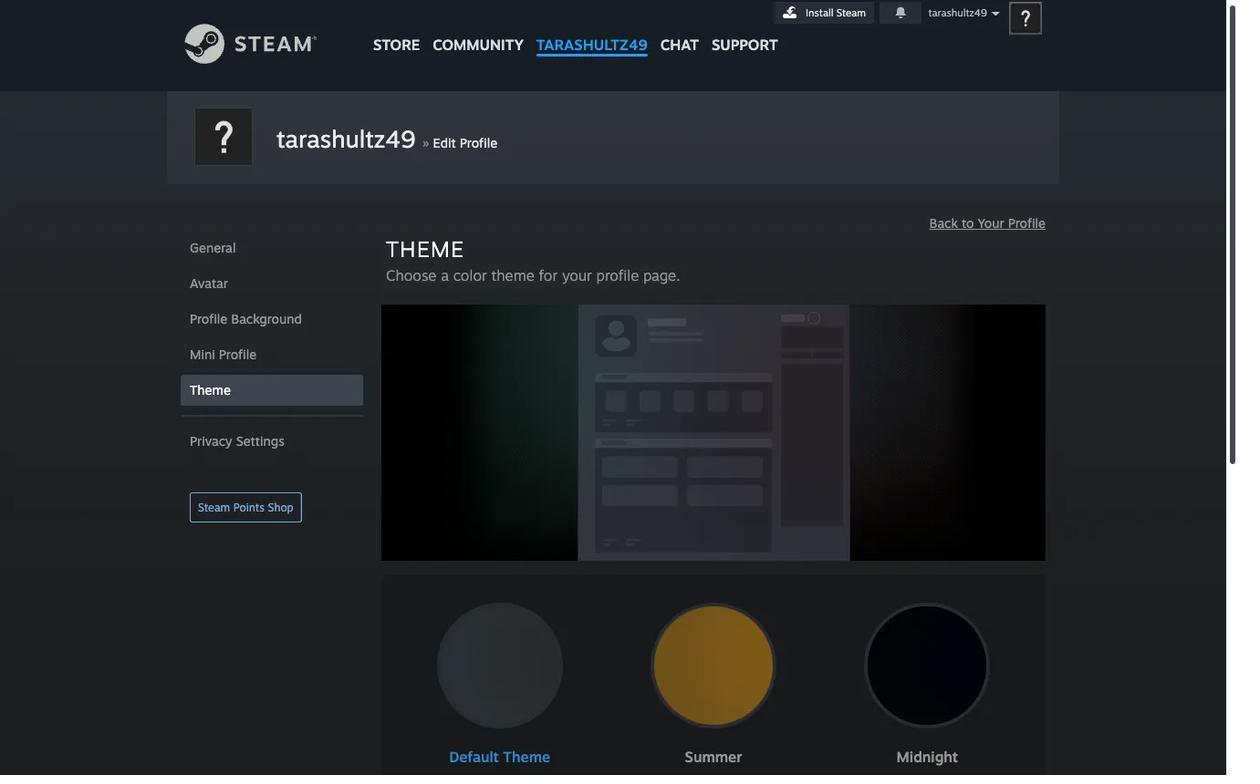 Task type: locate. For each thing, give the bounding box(es) containing it.
default theme
[[449, 748, 551, 766]]

1 vertical spatial tarashultz49
[[537, 36, 648, 54]]

a
[[441, 267, 449, 285]]

0 vertical spatial steam
[[837, 6, 866, 19]]

choose
[[386, 267, 437, 285]]

steam right the install
[[837, 6, 866, 19]]

theme right the default
[[503, 748, 551, 766]]

tarashultz49 link left »
[[277, 124, 416, 153]]

2 horizontal spatial tarashultz49
[[929, 6, 987, 19]]

privacy settings link
[[181, 426, 363, 457]]

0 horizontal spatial tarashultz49
[[277, 124, 416, 153]]

theme
[[386, 235, 465, 263], [190, 382, 231, 398], [503, 748, 551, 766]]

2 vertical spatial theme
[[503, 748, 551, 766]]

tarashultz49 link
[[530, 0, 654, 63], [277, 124, 416, 153]]

theme
[[491, 267, 535, 285]]

theme up the choose
[[386, 235, 465, 263]]

theme for theme choose a color theme for your profile page.
[[386, 235, 465, 263]]

edit profile link
[[433, 135, 498, 151]]

0 horizontal spatial theme
[[190, 382, 231, 398]]

tarashultz49 link left chat
[[530, 0, 654, 63]]

your
[[978, 215, 1005, 231]]

steam
[[837, 6, 866, 19], [198, 501, 230, 515]]

avatar link
[[181, 268, 363, 299]]

settings
[[236, 434, 285, 449]]

edit
[[433, 135, 456, 151]]

1 horizontal spatial tarashultz49 link
[[530, 0, 654, 63]]

0 vertical spatial tarashultz49 link
[[530, 0, 654, 63]]

0 horizontal spatial tarashultz49 link
[[277, 124, 416, 153]]

profile right edit
[[460, 135, 498, 151]]

points
[[233, 501, 265, 515]]

profile
[[460, 135, 498, 151], [1008, 215, 1046, 231], [190, 311, 228, 327], [219, 347, 257, 362]]

general
[[190, 240, 236, 256]]

back to your profile
[[930, 215, 1046, 231]]

0 vertical spatial theme
[[386, 235, 465, 263]]

theme inside the theme choose a color theme for your profile page.
[[386, 235, 465, 263]]

0 horizontal spatial steam
[[198, 501, 230, 515]]

1 horizontal spatial steam
[[837, 6, 866, 19]]

community link
[[426, 0, 530, 63]]

1 vertical spatial theme
[[190, 382, 231, 398]]

profile right mini
[[219, 347, 257, 362]]

default
[[449, 748, 499, 766]]

community
[[433, 36, 524, 54]]

1 horizontal spatial theme
[[386, 235, 465, 263]]

1 vertical spatial steam
[[198, 501, 230, 515]]

back to your profile link
[[930, 215, 1046, 231]]

mini
[[190, 347, 215, 362]]

tarashultz49
[[929, 6, 987, 19], [537, 36, 648, 54], [277, 124, 416, 153]]

page.
[[643, 267, 680, 285]]

your
[[562, 267, 592, 285]]

color
[[453, 267, 487, 285]]

0 vertical spatial tarashultz49
[[929, 6, 987, 19]]

steam points shop
[[198, 501, 294, 515]]

support
[[712, 36, 778, 54]]

theme down mini
[[190, 382, 231, 398]]

2 vertical spatial tarashultz49
[[277, 124, 416, 153]]

steam left points on the left bottom of page
[[198, 501, 230, 515]]

to
[[962, 215, 974, 231]]

shop
[[268, 501, 294, 515]]



Task type: vqa. For each thing, say whether or not it's contained in the screenshot.
first 'recent' from the top
no



Task type: describe. For each thing, give the bounding box(es) containing it.
profile down avatar
[[190, 311, 228, 327]]

chat link
[[654, 0, 706, 58]]

»
[[422, 133, 429, 152]]

2 horizontal spatial theme
[[503, 748, 551, 766]]

back
[[930, 215, 958, 231]]

store
[[373, 36, 420, 54]]

theme for theme
[[190, 382, 231, 398]]

theme link
[[181, 375, 363, 406]]

profile background
[[190, 311, 302, 327]]

profile background link
[[181, 304, 363, 335]]

privacy settings
[[190, 434, 285, 449]]

store link
[[367, 0, 426, 63]]

mini profile link
[[181, 340, 363, 371]]

for
[[539, 267, 558, 285]]

summer
[[685, 748, 742, 766]]

midnight
[[897, 748, 958, 766]]

support link
[[706, 0, 785, 58]]

background
[[231, 311, 302, 327]]

steam inside 'link'
[[198, 501, 230, 515]]

install steam
[[806, 6, 866, 19]]

mini profile
[[190, 347, 257, 362]]

1 vertical spatial tarashultz49 link
[[277, 124, 416, 153]]

profile inside 'tarashultz49 » edit profile'
[[460, 135, 498, 151]]

install
[[806, 6, 834, 19]]

install steam link
[[774, 2, 874, 24]]

1 horizontal spatial tarashultz49
[[537, 36, 648, 54]]

privacy
[[190, 434, 232, 449]]

chat
[[661, 36, 699, 54]]

tarashultz49 » edit profile
[[277, 124, 498, 153]]

theme choose a color theme for your profile page.
[[386, 235, 680, 285]]

general link
[[181, 233, 363, 264]]

avatar
[[190, 276, 228, 291]]

profile right your
[[1008, 215, 1046, 231]]

steam points shop link
[[190, 493, 302, 523]]

profile
[[597, 267, 639, 285]]



